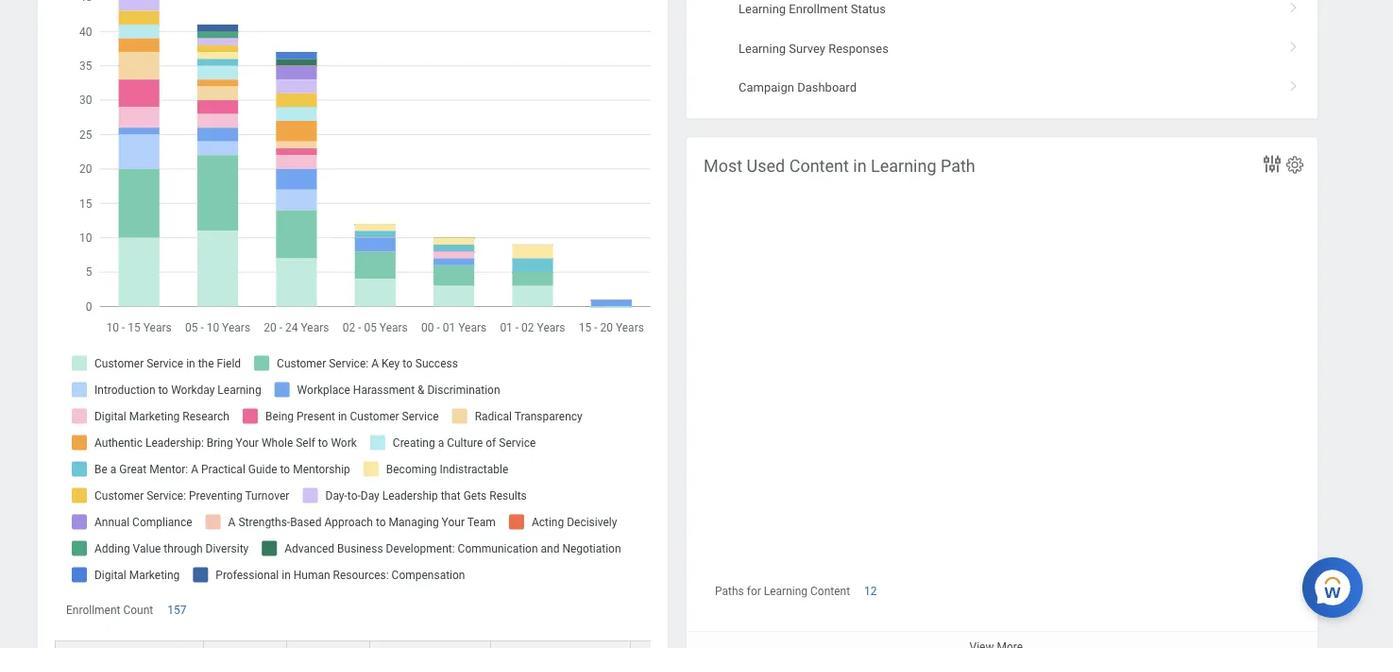 Task type: describe. For each thing, give the bounding box(es) containing it.
157 button
[[167, 602, 189, 618]]

campaign
[[739, 80, 795, 94]]

learning up learning survey responses
[[739, 2, 786, 16]]

survey
[[789, 41, 826, 55]]

0 vertical spatial content
[[790, 156, 849, 176]]

enrollment count
[[66, 603, 153, 617]]

enrollment inside "list"
[[789, 2, 848, 16]]

1 vertical spatial content
[[811, 585, 850, 598]]

path
[[941, 156, 976, 176]]

paths for learning content
[[715, 585, 850, 598]]

2 column header from the left
[[204, 640, 287, 648]]

in
[[853, 156, 867, 176]]

configure most used content in learning path image
[[1285, 154, 1306, 175]]

learning up campaign
[[739, 41, 786, 55]]

status
[[851, 2, 886, 16]]

4 column header from the left
[[370, 640, 491, 648]]

campaign dashboard
[[739, 80, 857, 94]]

used
[[747, 156, 785, 176]]

dashboard
[[798, 80, 857, 94]]

count
[[123, 603, 153, 617]]

learning right for
[[764, 585, 808, 598]]

campaign dashboard link
[[687, 68, 1318, 107]]

12
[[865, 585, 877, 598]]



Task type: locate. For each thing, give the bounding box(es) containing it.
content
[[790, 156, 849, 176], [811, 585, 850, 598]]

paths
[[715, 585, 744, 598]]

most
[[704, 156, 743, 176]]

chevron right image inside learning enrollment status link
[[1282, 0, 1307, 14]]

responses
[[829, 41, 889, 55]]

enrollment up learning survey responses
[[789, 2, 848, 16]]

column header
[[55, 640, 204, 648], [204, 640, 287, 648], [287, 640, 370, 648], [370, 640, 491, 648], [491, 640, 631, 648]]

157
[[167, 603, 187, 617]]

1 column header from the left
[[55, 640, 204, 648]]

1 vertical spatial enrollment
[[66, 603, 120, 617]]

content left in
[[790, 156, 849, 176]]

chevron right image inside learning survey responses link
[[1282, 34, 1307, 53]]

configure and view chart data image
[[1261, 153, 1284, 175]]

learning enrollment status
[[739, 2, 886, 16]]

3 column header from the left
[[287, 640, 370, 648]]

chevron right image for responses
[[1282, 34, 1307, 53]]

learning right in
[[871, 156, 937, 176]]

chevron right image inside campaign dashboard link
[[1282, 74, 1307, 92]]

learning
[[739, 2, 786, 16], [739, 41, 786, 55], [871, 156, 937, 176], [764, 585, 808, 598]]

most used content in learning path
[[704, 156, 976, 176]]

content left 12
[[811, 585, 850, 598]]

enrollment left count
[[66, 603, 120, 617]]

list containing learning enrollment status
[[687, 0, 1318, 107]]

for
[[747, 585, 761, 598]]

1 horizontal spatial enrollment
[[789, 2, 848, 16]]

enrollment
[[789, 2, 848, 16], [66, 603, 120, 617]]

chevron right image for status
[[1282, 0, 1307, 14]]

0 vertical spatial enrollment
[[789, 2, 848, 16]]

2 vertical spatial chevron right image
[[1282, 74, 1307, 92]]

0 vertical spatial chevron right image
[[1282, 0, 1307, 14]]

0 horizontal spatial enrollment
[[66, 603, 120, 617]]

learning enrollment status link
[[687, 0, 1318, 29]]

2 chevron right image from the top
[[1282, 34, 1307, 53]]

1 vertical spatial chevron right image
[[1282, 34, 1307, 53]]

1 chevron right image from the top
[[1282, 0, 1307, 14]]

row
[[55, 640, 1394, 648]]

learning survey responses
[[739, 41, 889, 55]]

3 chevron right image from the top
[[1282, 74, 1307, 92]]

list
[[687, 0, 1318, 107]]

learning survey responses link
[[687, 29, 1318, 68]]

chevron right image
[[1282, 0, 1307, 14], [1282, 34, 1307, 53], [1282, 74, 1307, 92]]

5 column header from the left
[[491, 640, 631, 648]]

12 button
[[865, 584, 880, 599]]

most used content in learning path element
[[687, 137, 1318, 648]]



Task type: vqa. For each thing, say whether or not it's contained in the screenshot.
rightmost Provider
no



